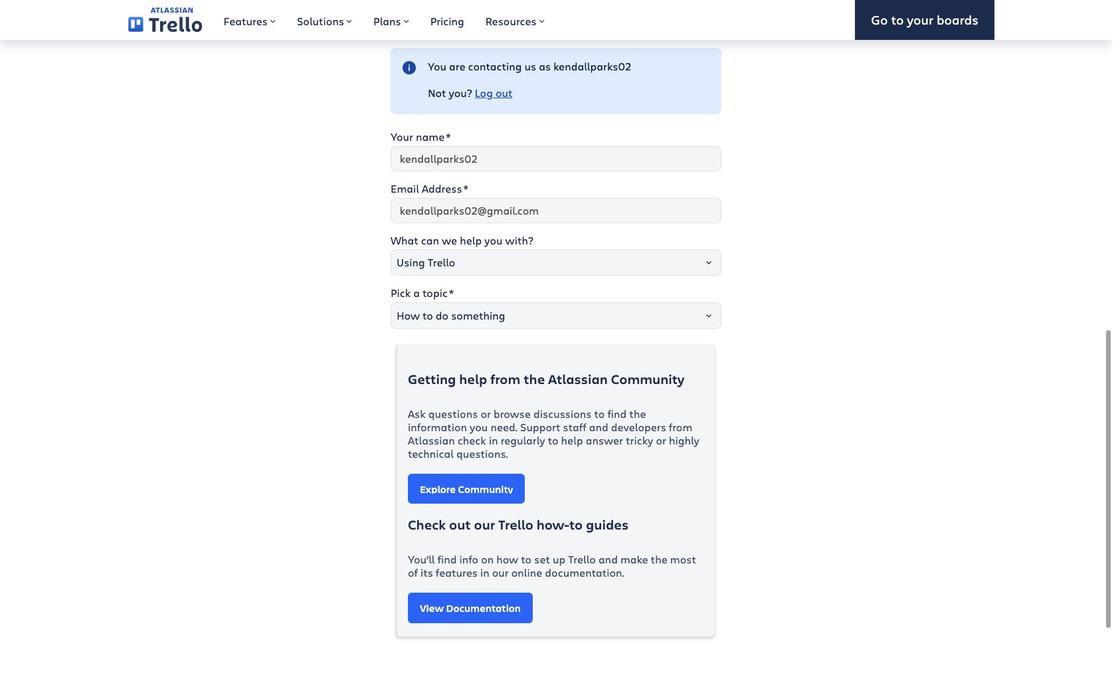 Task type: vqa. For each thing, say whether or not it's contained in the screenshot.
Customize views 'icon'
no



Task type: describe. For each thing, give the bounding box(es) containing it.
* for your name *
[[446, 130, 451, 144]]

0 horizontal spatial from
[[491, 370, 521, 388]]

something
[[451, 308, 505, 322]]

2 vertical spatial *
[[449, 286, 454, 300]]

contacting
[[468, 59, 522, 73]]

0 vertical spatial trello
[[428, 256, 455, 269]]

from inside "ask questions or browse discussions to find the information you need. support staff and developers from atlassian check in regularly to help answer tricky or highly technical questions."
[[669, 420, 693, 434]]

with?
[[505, 233, 534, 247]]

solutions button
[[286, 0, 363, 40]]

in inside "ask questions or browse discussions to find the information you need. support staff and developers from atlassian check in regularly to help answer tricky or highly technical questions."
[[489, 433, 498, 447]]

find inside "ask questions or browse discussions to find the information you need. support staff and developers from atlassian check in regularly to help answer tricky or highly technical questions."
[[608, 406, 627, 420]]

plans
[[374, 14, 401, 28]]

our inside you'll find info on how to set up trello and make the most of its features in our online documentation.
[[492, 566, 509, 580]]

1 horizontal spatial trello
[[498, 516, 533, 534]]

name
[[416, 130, 445, 144]]

1 vertical spatial out
[[449, 516, 471, 534]]

0 horizontal spatial the
[[524, 370, 545, 388]]

what
[[391, 233, 418, 247]]

info
[[460, 552, 479, 566]]

your name *
[[391, 130, 451, 144]]

address
[[422, 182, 462, 196]]

highly
[[669, 433, 700, 447]]

us
[[525, 59, 536, 73]]

you inside "ask questions or browse discussions to find the information you need. support staff and developers from atlassian check in regularly to help answer tricky or highly technical questions."
[[470, 420, 488, 434]]

pricing link
[[420, 0, 475, 40]]

features
[[224, 14, 268, 28]]

are
[[449, 59, 466, 73]]

using trello
[[397, 256, 455, 269]]

help inside "ask questions or browse discussions to find the information you need. support staff and developers from atlassian check in regularly to help answer tricky or highly technical questions."
[[561, 433, 583, 447]]

you'll
[[408, 552, 435, 566]]

features
[[436, 566, 478, 580]]

we
[[442, 233, 457, 247]]

explore community
[[420, 482, 513, 495]]

developers
[[611, 420, 666, 434]]

Email Address text field
[[391, 198, 722, 223]]

you are contacting us as kendallparks02
[[428, 59, 631, 73]]

its
[[421, 566, 433, 580]]

log out link
[[475, 86, 513, 100]]

pick
[[391, 286, 411, 300]]

view documentation
[[420, 602, 521, 615]]

getting help from the atlassian community
[[408, 370, 685, 388]]

atlassian inside "ask questions or browse discussions to find the information you need. support staff and developers from atlassian check in regularly to help answer tricky or highly technical questions."
[[408, 433, 455, 447]]

1 vertical spatial help
[[459, 370, 487, 388]]

plans button
[[363, 0, 420, 40]]

boards
[[937, 11, 979, 28]]

a
[[414, 286, 420, 300]]

you'll find info on how to set up trello and make the most of its features in our online documentation.
[[408, 552, 696, 580]]

the inside you'll find info on how to set up trello and make the most of its features in our online documentation.
[[651, 552, 668, 566]]

how to do something
[[397, 308, 505, 322]]

not
[[428, 86, 446, 100]]

0 vertical spatial help
[[460, 233, 482, 247]]

email address *
[[391, 182, 468, 196]]

1 horizontal spatial or
[[656, 433, 667, 447]]

pricing
[[430, 14, 464, 28]]

online
[[512, 566, 543, 580]]

most
[[670, 552, 696, 566]]

resources button
[[475, 0, 555, 40]]

guides
[[586, 516, 629, 534]]

topic
[[423, 286, 448, 300]]

you?
[[449, 86, 472, 100]]



Task type: locate. For each thing, give the bounding box(es) containing it.
find inside you'll find info on how to set up trello and make the most of its features in our online documentation.
[[438, 552, 457, 566]]

* right address
[[464, 182, 468, 196]]

0 vertical spatial or
[[481, 406, 491, 420]]

questions.
[[457, 446, 508, 460]]

getting
[[408, 370, 456, 388]]

of
[[408, 566, 418, 580]]

0 horizontal spatial out
[[449, 516, 471, 534]]

2 vertical spatial help
[[561, 433, 583, 447]]

1 vertical spatial and
[[599, 552, 618, 566]]

atlassian down ask
[[408, 433, 455, 447]]

go to your boards link
[[856, 0, 995, 40]]

documentation
[[446, 602, 521, 615]]

0 vertical spatial atlassian
[[548, 370, 608, 388]]

explore community link
[[408, 474, 525, 504]]

or left browse
[[481, 406, 491, 420]]

1 vertical spatial from
[[669, 420, 693, 434]]

0 vertical spatial and
[[589, 420, 609, 434]]

* right "name"
[[446, 130, 451, 144]]

atlassian
[[548, 370, 608, 388], [408, 433, 455, 447]]

0 horizontal spatial trello
[[428, 256, 455, 269]]

1 vertical spatial find
[[438, 552, 457, 566]]

our left online
[[492, 566, 509, 580]]

0 vertical spatial our
[[474, 516, 495, 534]]

kendallparks02
[[554, 59, 631, 73]]

view documentation link
[[408, 593, 533, 623]]

* right topic
[[449, 286, 454, 300]]

2 horizontal spatial trello
[[568, 552, 596, 566]]

make
[[621, 552, 648, 566]]

out
[[496, 86, 513, 100], [449, 516, 471, 534]]

atlassian up discussions
[[548, 370, 608, 388]]

1 horizontal spatial atlassian
[[548, 370, 608, 388]]

go to your boards
[[871, 11, 979, 28]]

ask questions or browse discussions to find the information you need. support staff and developers from atlassian check in regularly to help answer tricky or highly technical questions.
[[408, 406, 700, 460]]

how
[[497, 552, 519, 566]]

pick a topic *
[[391, 286, 454, 300]]

do
[[436, 308, 449, 322]]

*
[[446, 130, 451, 144], [464, 182, 468, 196], [449, 286, 454, 300]]

find
[[608, 406, 627, 420], [438, 552, 457, 566]]

and left make
[[599, 552, 618, 566]]

or
[[481, 406, 491, 420], [656, 433, 667, 447]]

* for email address *
[[464, 182, 468, 196]]

tricky
[[626, 433, 654, 447]]

our
[[474, 516, 495, 534], [492, 566, 509, 580]]

out right check at the bottom of the page
[[449, 516, 471, 534]]

0 horizontal spatial or
[[481, 406, 491, 420]]

you left with?
[[485, 233, 503, 247]]

in
[[489, 433, 498, 447], [480, 566, 490, 580]]

1 vertical spatial *
[[464, 182, 468, 196]]

help
[[460, 233, 482, 247], [459, 370, 487, 388], [561, 433, 583, 447]]

how-
[[537, 516, 570, 534]]

need.
[[491, 420, 518, 434]]

1 horizontal spatial the
[[630, 406, 646, 420]]

1 vertical spatial in
[[480, 566, 490, 580]]

0 horizontal spatial community
[[458, 482, 513, 495]]

open image
[[701, 307, 717, 323]]

in inside you'll find info on how to set up trello and make the most of its features in our online documentation.
[[480, 566, 490, 580]]

1 horizontal spatial find
[[608, 406, 627, 420]]

from up browse
[[491, 370, 521, 388]]

to left guides
[[570, 516, 583, 534]]

the
[[524, 370, 545, 388], [630, 406, 646, 420], [651, 552, 668, 566]]

in right info
[[480, 566, 490, 580]]

2 vertical spatial the
[[651, 552, 668, 566]]

resources
[[486, 14, 537, 28]]

0 vertical spatial find
[[608, 406, 627, 420]]

0 vertical spatial out
[[496, 86, 513, 100]]

[object Object] text field
[[391, 146, 722, 172]]

atlassian trello image
[[128, 7, 202, 32]]

1 horizontal spatial out
[[496, 86, 513, 100]]

documentation.
[[545, 566, 624, 580]]

to left set
[[521, 552, 532, 566]]

the up browse
[[524, 370, 545, 388]]

1 horizontal spatial community
[[611, 370, 685, 388]]

1 vertical spatial trello
[[498, 516, 533, 534]]

your
[[907, 11, 934, 28]]

set
[[534, 552, 550, 566]]

features button
[[213, 0, 286, 40]]

find up answer
[[608, 406, 627, 420]]

answer
[[586, 433, 623, 447]]

check
[[458, 433, 486, 447]]

to up answer
[[594, 406, 605, 420]]

the up the tricky
[[630, 406, 646, 420]]

check out our trello how-to guides
[[408, 516, 629, 534]]

on
[[481, 552, 494, 566]]

0 vertical spatial community
[[611, 370, 685, 388]]

1 vertical spatial or
[[656, 433, 667, 447]]

regularly
[[501, 433, 545, 447]]

open image
[[701, 255, 717, 271]]

as
[[539, 59, 551, 73]]

community down questions.
[[458, 482, 513, 495]]

the inside "ask questions or browse discussions to find the information you need. support staff and developers from atlassian check in regularly to help answer tricky or highly technical questions."
[[630, 406, 646, 420]]

to left staff
[[548, 433, 559, 447]]

the left most
[[651, 552, 668, 566]]

trello down we
[[428, 256, 455, 269]]

what can we help you with?
[[391, 233, 534, 247]]

1 vertical spatial community
[[458, 482, 513, 495]]

your
[[391, 130, 413, 144]]

and
[[589, 420, 609, 434], [599, 552, 618, 566]]

1 vertical spatial atlassian
[[408, 433, 455, 447]]

trello right up
[[568, 552, 596, 566]]

0 vertical spatial from
[[491, 370, 521, 388]]

0 horizontal spatial atlassian
[[408, 433, 455, 447]]

you
[[485, 233, 503, 247], [470, 420, 488, 434]]

check
[[408, 516, 446, 534]]

and inside "ask questions or browse discussions to find the information you need. support staff and developers from atlassian check in regularly to help answer tricky or highly technical questions."
[[589, 420, 609, 434]]

how
[[397, 308, 420, 322]]

out right log
[[496, 86, 513, 100]]

view
[[420, 602, 444, 615]]

and right staff
[[589, 420, 609, 434]]

email
[[391, 182, 419, 196]]

questions
[[429, 406, 478, 420]]

technical
[[408, 446, 454, 460]]

0 vertical spatial you
[[485, 233, 503, 247]]

can
[[421, 233, 439, 247]]

community
[[611, 370, 685, 388], [458, 482, 513, 495]]

0 horizontal spatial find
[[438, 552, 457, 566]]

explore
[[420, 482, 456, 495]]

2 vertical spatial trello
[[568, 552, 596, 566]]

information
[[408, 420, 467, 434]]

using
[[397, 256, 425, 269]]

ask
[[408, 406, 426, 420]]

1 vertical spatial the
[[630, 406, 646, 420]]

our up on
[[474, 516, 495, 534]]

support
[[520, 420, 561, 434]]

to
[[891, 11, 904, 28], [423, 308, 433, 322], [594, 406, 605, 420], [548, 433, 559, 447], [570, 516, 583, 534], [521, 552, 532, 566]]

0 vertical spatial in
[[489, 433, 498, 447]]

up
[[553, 552, 566, 566]]

community up developers
[[611, 370, 685, 388]]

trello up how
[[498, 516, 533, 534]]

or right the tricky
[[656, 433, 667, 447]]

you left need.
[[470, 420, 488, 434]]

to left do
[[423, 308, 433, 322]]

and inside you'll find info on how to set up trello and make the most of its features in our online documentation.
[[599, 552, 618, 566]]

you
[[428, 59, 447, 73]]

staff
[[563, 420, 587, 434]]

1 vertical spatial our
[[492, 566, 509, 580]]

in right check
[[489, 433, 498, 447]]

0 vertical spatial *
[[446, 130, 451, 144]]

1 horizontal spatial from
[[669, 420, 693, 434]]

browse
[[494, 406, 531, 420]]

trello
[[428, 256, 455, 269], [498, 516, 533, 534], [568, 552, 596, 566]]

discussions
[[534, 406, 592, 420]]

log
[[475, 86, 493, 100]]

help down discussions
[[561, 433, 583, 447]]

0 vertical spatial the
[[524, 370, 545, 388]]

from
[[491, 370, 521, 388], [669, 420, 693, 434]]

to right "go"
[[891, 11, 904, 28]]

help right we
[[460, 233, 482, 247]]

trello inside you'll find info on how to set up trello and make the most of its features in our online documentation.
[[568, 552, 596, 566]]

from right developers
[[669, 420, 693, 434]]

to inside you'll find info on how to set up trello and make the most of its features in our online documentation.
[[521, 552, 532, 566]]

find left info
[[438, 552, 457, 566]]

go
[[871, 11, 888, 28]]

2 horizontal spatial the
[[651, 552, 668, 566]]

solutions
[[297, 14, 344, 28]]

help up questions
[[459, 370, 487, 388]]

not you? log out
[[428, 86, 513, 100]]

1 vertical spatial you
[[470, 420, 488, 434]]



